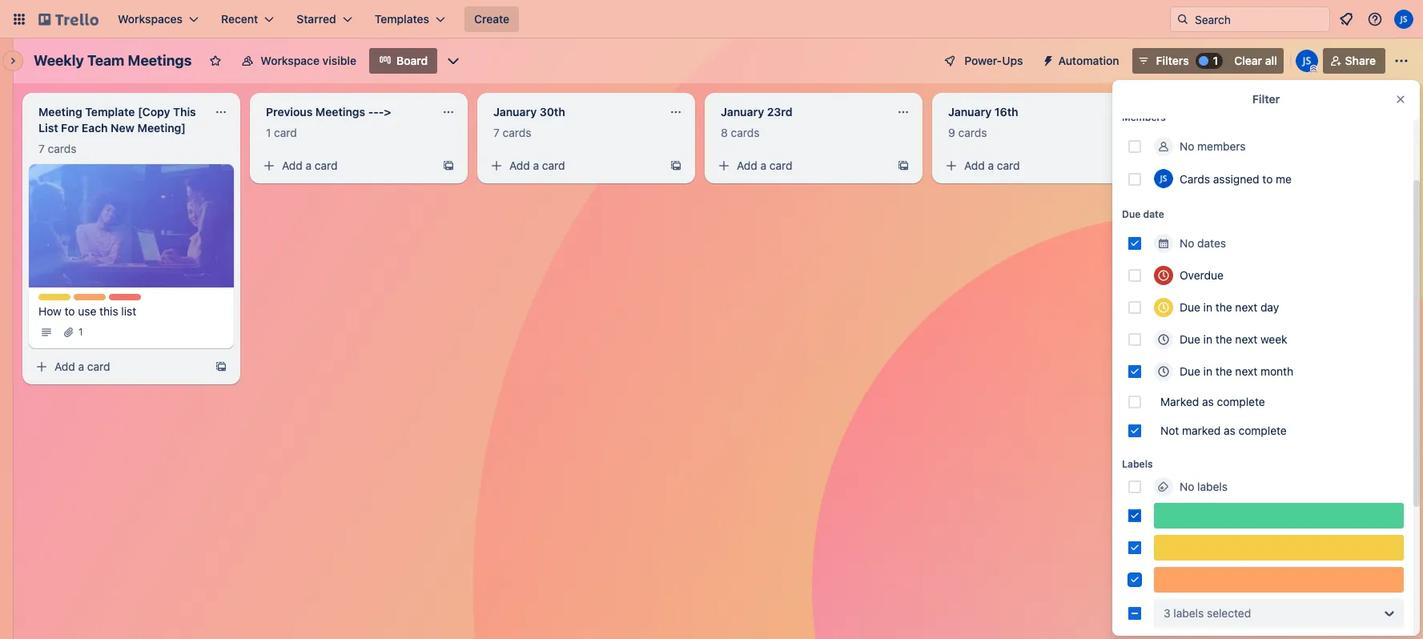 Task type: vqa. For each thing, say whether or not it's contained in the screenshot.
by related to Nicole
no



Task type: locate. For each thing, give the bounding box(es) containing it.
1 in from the top
[[1204, 300, 1213, 314]]

overdue
[[1180, 268, 1224, 282]]

color: green, title: none element
[[1154, 503, 1404, 529]]

7 cards for january 30th text box
[[493, 126, 531, 139]]

add down 1 card
[[282, 159, 303, 172]]

add down 9 cards
[[964, 159, 985, 172]]

add a card down 8 cards
[[737, 159, 793, 172]]

due
[[1122, 208, 1141, 220], [1180, 300, 1201, 314], [1180, 332, 1201, 346], [1180, 364, 1201, 378]]

in down due in the next day
[[1204, 332, 1213, 346]]

search image
[[1177, 13, 1190, 26]]

0 horizontal spatial jacob simon (jacobsimon16) image
[[1154, 169, 1174, 188]]

1 horizontal spatial list
[[1255, 105, 1270, 119]]

week
[[1261, 332, 1288, 346]]

1 vertical spatial jacob simon (jacobsimon16) image
[[1154, 169, 1174, 188]]

next for day
[[1236, 300, 1258, 314]]

0 vertical spatial create from template… image
[[897, 159, 910, 172]]

weekly team meetings
[[34, 52, 192, 69]]

3 in from the top
[[1204, 364, 1213, 378]]

sm image inside automation button
[[1036, 48, 1059, 70]]

add a card
[[282, 159, 338, 172], [509, 159, 565, 172], [737, 159, 793, 172], [964, 159, 1020, 172], [54, 359, 110, 373]]

cards
[[503, 126, 531, 139], [731, 126, 760, 139], [959, 126, 987, 139], [48, 142, 76, 155]]

1 down use
[[79, 326, 83, 338]]

add for 8 cards
[[737, 159, 758, 172]]

2 vertical spatial no
[[1180, 480, 1195, 493]]

jacob simon (jacobsimon16) image
[[1395, 10, 1414, 29], [1154, 169, 1174, 188]]

1 vertical spatial 7 cards
[[38, 142, 76, 155]]

1 vertical spatial the
[[1216, 332, 1233, 346]]

add down 8 cards
[[737, 159, 758, 172]]

complete
[[1217, 395, 1265, 409], [1239, 424, 1287, 437]]

no for no dates
[[1180, 236, 1195, 250]]

due left date
[[1122, 208, 1141, 220]]

list right another on the top of page
[[1255, 105, 1270, 119]]

add a card link down the previous meetings ---> text box
[[256, 155, 436, 177]]

2 create from template… image from the left
[[670, 159, 683, 172]]

due down due in the next day
[[1180, 332, 1201, 346]]

no
[[1180, 139, 1195, 153], [1180, 236, 1195, 250], [1180, 480, 1195, 493]]

1 the from the top
[[1216, 300, 1233, 314]]

clear
[[1235, 54, 1263, 67]]

sm image for add a card
[[716, 158, 732, 174]]

the for day
[[1216, 300, 1233, 314]]

not
[[1161, 424, 1179, 437]]

automation button
[[1036, 48, 1129, 74]]

1 horizontal spatial 7
[[493, 126, 500, 139]]

filters
[[1156, 54, 1189, 67]]

add a card down 9 cards
[[964, 159, 1020, 172]]

3 labels selected
[[1164, 606, 1251, 620]]

7 cards
[[493, 126, 531, 139], [38, 142, 76, 155]]

create from template… image
[[897, 159, 910, 172], [215, 360, 228, 373]]

1 vertical spatial in
[[1204, 332, 1213, 346]]

the for week
[[1216, 332, 1233, 346]]

meetings
[[128, 52, 192, 69]]

clear all
[[1235, 54, 1277, 67]]

to left use
[[65, 304, 75, 318]]

1 no from the top
[[1180, 139, 1195, 153]]

no down marked
[[1180, 480, 1195, 493]]

use
[[78, 304, 96, 318]]

next for week
[[1236, 332, 1258, 346]]

due down overdue on the top of page
[[1180, 300, 1201, 314]]

7
[[493, 126, 500, 139], [38, 142, 45, 155]]

date
[[1144, 208, 1165, 220]]

a
[[306, 159, 312, 172], [533, 159, 539, 172], [761, 159, 767, 172], [988, 159, 994, 172], [78, 359, 84, 373]]

3 create from template… image from the left
[[1125, 159, 1138, 172]]

the
[[1216, 300, 1233, 314], [1216, 332, 1233, 346], [1216, 364, 1233, 378]]

a down the previous meetings ---> text box
[[306, 159, 312, 172]]

list
[[1255, 105, 1270, 119], [121, 304, 136, 318]]

7 cards down meeting template [copy this list for each new meeting] text box
[[38, 142, 76, 155]]

3
[[1164, 606, 1171, 620]]

star or unstar board image
[[209, 54, 222, 67]]

jacob simon (jacobsimon16) image right open information menu image
[[1395, 10, 1414, 29]]

0 horizontal spatial as
[[1202, 395, 1214, 409]]

the down due in the next day
[[1216, 332, 1233, 346]]

card for 9 cards
[[997, 159, 1020, 172]]

1 vertical spatial 7
[[38, 142, 45, 155]]

labels
[[1198, 480, 1228, 493], [1174, 606, 1204, 620]]

the up due in the next week
[[1216, 300, 1233, 314]]

next left week at bottom
[[1236, 332, 1258, 346]]

sm image
[[1036, 48, 1059, 70], [261, 158, 277, 174], [489, 158, 505, 174], [944, 158, 960, 174], [34, 358, 50, 375]]

jacob simon (jacobsimon16) image
[[1296, 50, 1318, 72]]

2 next from the top
[[1236, 332, 1258, 346]]

workspaces button
[[108, 6, 208, 32]]

month
[[1261, 364, 1294, 378]]

no for no labels
[[1180, 480, 1195, 493]]

next
[[1236, 300, 1258, 314], [1236, 332, 1258, 346], [1236, 364, 1258, 378]]

2 vertical spatial in
[[1204, 364, 1213, 378]]

labels right 3
[[1174, 606, 1204, 620]]

create from template… image for add a card link underneath this
[[215, 360, 228, 373]]

add a card link for 8 cards
[[711, 155, 891, 177]]

card
[[274, 126, 297, 139], [315, 159, 338, 172], [542, 159, 565, 172], [770, 159, 793, 172], [997, 159, 1020, 172], [87, 359, 110, 373]]

back to home image
[[38, 6, 99, 32]]

a for 9 cards
[[988, 159, 994, 172]]

0 horizontal spatial 7
[[38, 142, 45, 155]]

add a card down january 30th text box
[[509, 159, 565, 172]]

cards right the 9
[[959, 126, 987, 139]]

3 next from the top
[[1236, 364, 1258, 378]]

team
[[87, 52, 124, 69]]

1 left clear
[[1213, 54, 1219, 67]]

next left month
[[1236, 364, 1258, 378]]

no left dates
[[1180, 236, 1195, 250]]

no for no members
[[1180, 139, 1195, 153]]

sm image down the 8 in the right top of the page
[[716, 158, 732, 174]]

create button
[[465, 6, 519, 32]]

cards right the 8 in the right top of the page
[[731, 126, 760, 139]]

cards down meeting template [copy this list for each new meeting] text box
[[48, 142, 76, 155]]

not marked as complete
[[1161, 424, 1287, 437]]

add down january 30th text box
[[509, 159, 530, 172]]

7 cards down january 30th text box
[[493, 126, 531, 139]]

0 vertical spatial next
[[1236, 300, 1258, 314]]

marked
[[1161, 395, 1199, 409]]

0 horizontal spatial list
[[121, 304, 136, 318]]

0 vertical spatial to
[[1263, 172, 1273, 185]]

0 horizontal spatial 7 cards
[[38, 142, 76, 155]]

0 vertical spatial no
[[1180, 139, 1195, 153]]

create from template… image
[[442, 159, 455, 172], [670, 159, 683, 172], [1125, 159, 1138, 172]]

0 vertical spatial as
[[1202, 395, 1214, 409]]

1 next from the top
[[1236, 300, 1258, 314]]

add a card link down january 16th text box
[[939, 155, 1118, 177]]

1 horizontal spatial as
[[1224, 424, 1236, 437]]

board link
[[369, 48, 438, 74]]

cards for meeting template [copy this list for each new meeting] text box
[[48, 142, 76, 155]]

0 horizontal spatial to
[[65, 304, 75, 318]]

add for 9 cards
[[964, 159, 985, 172]]

starred
[[297, 12, 336, 26]]

due up marked
[[1180, 364, 1201, 378]]

another
[[1212, 105, 1252, 119]]

0 vertical spatial in
[[1204, 300, 1213, 314]]

0 vertical spatial 7
[[493, 126, 500, 139]]

members
[[1198, 139, 1246, 153]]

add a card link
[[256, 155, 436, 177], [484, 155, 663, 177], [711, 155, 891, 177], [939, 155, 1118, 177], [29, 355, 208, 378]]

templates
[[375, 12, 429, 26]]

add a card for 8 cards
[[737, 159, 793, 172]]

cards down january 30th text box
[[503, 126, 531, 139]]

2 horizontal spatial 1
[[1213, 54, 1219, 67]]

power-ups button
[[933, 48, 1033, 74]]

add a card down 1 card
[[282, 159, 338, 172]]

1 vertical spatial 1
[[266, 126, 271, 139]]

this member is an admin of this board. image
[[1310, 65, 1317, 72]]

0 vertical spatial 1
[[1213, 54, 1219, 67]]

add
[[1189, 105, 1209, 119], [282, 159, 303, 172], [509, 159, 530, 172], [737, 159, 758, 172], [964, 159, 985, 172], [54, 359, 75, 373]]

9
[[948, 126, 955, 139]]

sm image down the how to use this list
[[61, 324, 77, 340]]

0 horizontal spatial create from template… image
[[442, 159, 455, 172]]

day
[[1261, 300, 1279, 314]]

in for due in the next day
[[1204, 300, 1213, 314]]

1 horizontal spatial to
[[1263, 172, 1273, 185]]

3 the from the top
[[1216, 364, 1233, 378]]

assigned
[[1213, 172, 1260, 185]]

to
[[1263, 172, 1273, 185], [65, 304, 75, 318]]

automation
[[1059, 54, 1120, 67]]

1 horizontal spatial sm image
[[61, 324, 77, 340]]

a down january 16th text box
[[988, 159, 994, 172]]

add a card link for 9 cards
[[939, 155, 1118, 177]]

jacob simon (jacobsimon16) image left "cards"
[[1154, 169, 1174, 188]]

sm image
[[716, 158, 732, 174], [38, 324, 54, 340], [61, 324, 77, 340]]

card for 1 card
[[315, 159, 338, 172]]

0 vertical spatial the
[[1216, 300, 1233, 314]]

as
[[1202, 395, 1214, 409], [1224, 424, 1236, 437]]

open information menu image
[[1367, 11, 1383, 27]]

add for 1 card
[[282, 159, 303, 172]]

card for 7 cards
[[542, 159, 565, 172]]

complete down the due in the next month
[[1217, 395, 1265, 409]]

list right this
[[121, 304, 136, 318]]

cards assigned to me
[[1180, 172, 1292, 185]]

1 horizontal spatial create from template… image
[[670, 159, 683, 172]]

2 vertical spatial 1
[[79, 326, 83, 338]]

sm image down how
[[38, 324, 54, 340]]

to left me
[[1263, 172, 1273, 185]]

2 horizontal spatial sm image
[[716, 158, 732, 174]]

Board name text field
[[26, 48, 200, 74]]

2 the from the top
[[1216, 332, 1233, 346]]

1 horizontal spatial create from template… image
[[897, 159, 910, 172]]

2 horizontal spatial create from template… image
[[1125, 159, 1138, 172]]

add a card link for 7 cards
[[484, 155, 663, 177]]

in up marked as complete
[[1204, 364, 1213, 378]]

2 in from the top
[[1204, 332, 1213, 346]]

how
[[38, 304, 62, 318]]

add a card link down january 30th text box
[[484, 155, 663, 177]]

in for due in the next week
[[1204, 332, 1213, 346]]

0 vertical spatial labels
[[1198, 480, 1228, 493]]

power-
[[965, 54, 1002, 67]]

1 vertical spatial no
[[1180, 236, 1195, 250]]

a down january 30th text box
[[533, 159, 539, 172]]

due for due in the next week
[[1180, 332, 1201, 346]]

1
[[1213, 54, 1219, 67], [266, 126, 271, 139], [79, 326, 83, 338]]

1 vertical spatial as
[[1224, 424, 1236, 437]]

workspace visible button
[[232, 48, 366, 74]]

1 vertical spatial labels
[[1174, 606, 1204, 620]]

in down overdue on the top of page
[[1204, 300, 1213, 314]]

0 vertical spatial jacob simon (jacobsimon16) image
[[1395, 10, 1414, 29]]

7 for meeting template [copy this list for each new meeting] text box
[[38, 142, 45, 155]]

Meeting Template [Copy This List For Each New Meeting] text field
[[29, 99, 205, 141]]

1 card
[[266, 126, 297, 139]]

next left day
[[1236, 300, 1258, 314]]

the up marked as complete
[[1216, 364, 1233, 378]]

cards for january 16th text box
[[959, 126, 987, 139]]

January 16th text field
[[939, 99, 1115, 125]]

1 create from template… image from the left
[[442, 159, 455, 172]]

0 vertical spatial 7 cards
[[493, 126, 531, 139]]

3 no from the top
[[1180, 480, 1195, 493]]

1 vertical spatial next
[[1236, 332, 1258, 346]]

1 down workspace
[[266, 126, 271, 139]]

2 vertical spatial the
[[1216, 364, 1233, 378]]

1 vertical spatial create from template… image
[[215, 360, 228, 373]]

add a card link down january 23rd text field
[[711, 155, 891, 177]]

this
[[99, 304, 118, 318]]

0 horizontal spatial sm image
[[38, 324, 54, 340]]

9 cards
[[948, 126, 987, 139]]

a for 8 cards
[[761, 159, 767, 172]]

1 horizontal spatial 7 cards
[[493, 126, 531, 139]]

2 vertical spatial next
[[1236, 364, 1258, 378]]

complete down marked as complete
[[1239, 424, 1287, 437]]

labels down "not marked as complete"
[[1198, 480, 1228, 493]]

no up "cards"
[[1180, 139, 1195, 153]]

2 no from the top
[[1180, 236, 1195, 250]]

0 horizontal spatial create from template… image
[[215, 360, 228, 373]]

color: yellow, title: none element
[[1154, 535, 1404, 561]]

in
[[1204, 300, 1213, 314], [1204, 332, 1213, 346], [1204, 364, 1213, 378]]

create from template… image for 1 card
[[442, 159, 455, 172]]

share button
[[1323, 48, 1386, 74]]

cards for january 23rd text field
[[731, 126, 760, 139]]

a down january 23rd text field
[[761, 159, 767, 172]]

add for 7 cards
[[509, 159, 530, 172]]



Task type: describe. For each thing, give the bounding box(es) containing it.
add a card down use
[[54, 359, 110, 373]]

create from template… image for 9 cards
[[1125, 159, 1138, 172]]

card for 8 cards
[[770, 159, 793, 172]]

color: orange, title: none element
[[1154, 567, 1404, 593]]

all
[[1265, 54, 1277, 67]]

7 cards for meeting template [copy this list for each new meeting] text box
[[38, 142, 76, 155]]

templates button
[[365, 6, 455, 32]]

starred button
[[287, 6, 362, 32]]

cards for january 30th text box
[[503, 126, 531, 139]]

due for due in the next day
[[1180, 300, 1201, 314]]

the for month
[[1216, 364, 1233, 378]]

next for month
[[1236, 364, 1258, 378]]

labels
[[1122, 458, 1153, 470]]

due for due date
[[1122, 208, 1141, 220]]

sm image for 9 cards
[[944, 158, 960, 174]]

recent
[[221, 12, 258, 26]]

create from template… image for 7 cards
[[670, 159, 683, 172]]

no labels
[[1180, 480, 1228, 493]]

sm image for 7 cards
[[489, 158, 505, 174]]

1 vertical spatial list
[[121, 304, 136, 318]]

how to use this list
[[38, 304, 136, 318]]

primary element
[[0, 0, 1423, 38]]

visible
[[323, 54, 356, 67]]

selected
[[1207, 606, 1251, 620]]

me
[[1276, 172, 1292, 185]]

due in the next month
[[1180, 364, 1294, 378]]

workspace
[[261, 54, 320, 67]]

in for due in the next month
[[1204, 364, 1213, 378]]

due in the next week
[[1180, 332, 1288, 346]]

show menu image
[[1394, 53, 1410, 69]]

a down use
[[78, 359, 84, 373]]

8 cards
[[721, 126, 760, 139]]

1 horizontal spatial 1
[[266, 126, 271, 139]]

no dates
[[1180, 236, 1226, 250]]

1 horizontal spatial jacob simon (jacobsimon16) image
[[1395, 10, 1414, 29]]

dates
[[1198, 236, 1226, 250]]

labels for 3
[[1174, 606, 1204, 620]]

1 vertical spatial to
[[65, 304, 75, 318]]

add a card for 1 card
[[282, 159, 338, 172]]

January 23rd text field
[[711, 99, 888, 125]]

weekly
[[34, 52, 84, 69]]

sm image for 1 card
[[261, 158, 277, 174]]

create
[[474, 12, 510, 26]]

add down how
[[54, 359, 75, 373]]

add a card link for 1 card
[[256, 155, 436, 177]]

marked as complete
[[1161, 395, 1265, 409]]

add a card for 7 cards
[[509, 159, 565, 172]]

close popover image
[[1395, 93, 1407, 106]]

due in the next day
[[1180, 300, 1279, 314]]

sm image for 1
[[61, 324, 77, 340]]

marked
[[1182, 424, 1221, 437]]

0 horizontal spatial 1
[[79, 326, 83, 338]]

clear all button
[[1228, 48, 1284, 74]]

workspace visible
[[261, 54, 356, 67]]

0 notifications image
[[1337, 10, 1356, 29]]

due date
[[1122, 208, 1165, 220]]

power-ups
[[965, 54, 1023, 67]]

0 vertical spatial list
[[1255, 105, 1270, 119]]

share
[[1346, 54, 1376, 67]]

labels for no
[[1198, 480, 1228, 493]]

add a card link down this
[[29, 355, 208, 378]]

members
[[1122, 111, 1166, 123]]

due for due in the next month
[[1180, 364, 1201, 378]]

no members
[[1180, 139, 1246, 153]]

cards
[[1180, 172, 1210, 185]]

filter
[[1253, 92, 1280, 106]]

customize views image
[[446, 53, 462, 69]]

a for 1 card
[[306, 159, 312, 172]]

create from template… image for 8 cards add a card link
[[897, 159, 910, 172]]

January 30th text field
[[484, 99, 660, 125]]

a for 7 cards
[[533, 159, 539, 172]]

ups
[[1002, 54, 1023, 67]]

add another list link
[[1165, 99, 1370, 125]]

8
[[721, 126, 728, 139]]

workspaces
[[118, 12, 183, 26]]

recent button
[[212, 6, 284, 32]]

Previous Meetings ---> text field
[[256, 99, 433, 125]]

0 vertical spatial complete
[[1217, 395, 1265, 409]]

board
[[397, 54, 428, 67]]

add another list
[[1189, 105, 1270, 119]]

add a card for 9 cards
[[964, 159, 1020, 172]]

1 vertical spatial complete
[[1239, 424, 1287, 437]]

Search field
[[1190, 7, 1330, 31]]

7 for january 30th text box
[[493, 126, 500, 139]]

add left another on the top of page
[[1189, 105, 1209, 119]]



